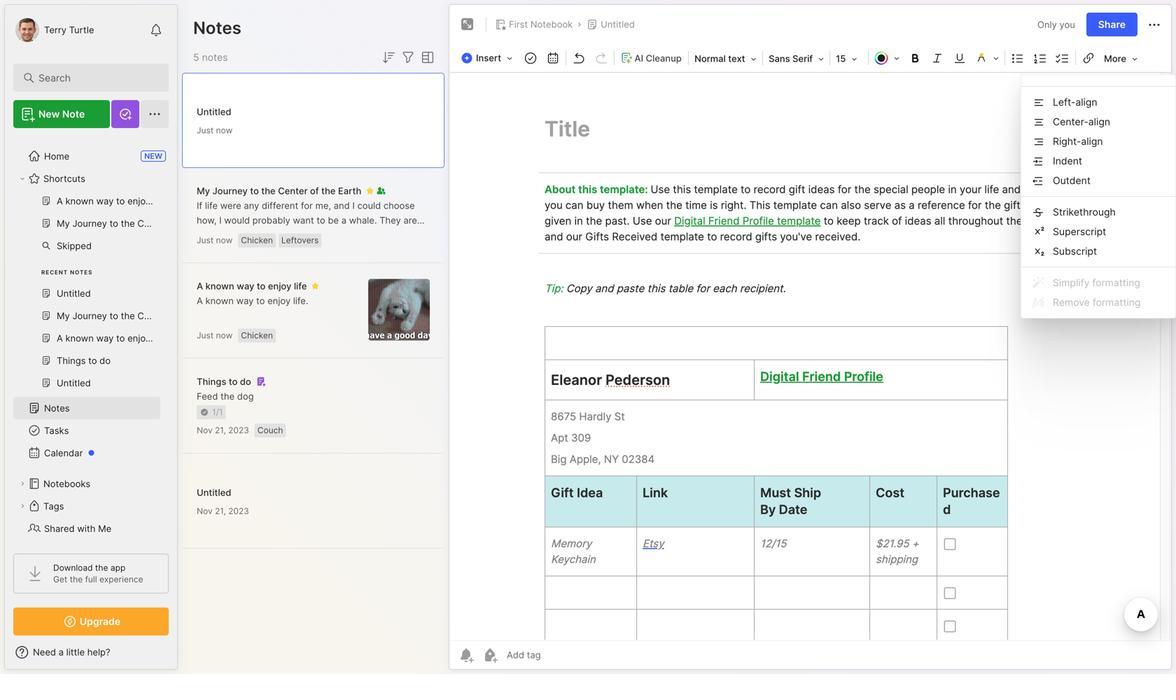 Task type: describe. For each thing, give the bounding box(es) containing it.
0 horizontal spatial of
[[310, 186, 319, 196]]

simplify formatting link
[[1022, 273, 1176, 293]]

Note Editor text field
[[450, 72, 1172, 641]]

choose
[[384, 200, 415, 211]]

simplify formatting
[[1054, 277, 1141, 289]]

indent
[[1054, 155, 1083, 167]]

experience
[[99, 575, 143, 585]]

untitled inside button
[[601, 19, 635, 30]]

only
[[1038, 19, 1058, 30]]

dog
[[237, 391, 254, 402]]

tasks button
[[13, 420, 160, 442]]

right-
[[1054, 136, 1082, 147]]

on
[[284, 230, 295, 241]]

add a reminder image
[[458, 647, 475, 664]]

download
[[53, 563, 93, 573]]

dropdown list menu
[[1022, 81, 1176, 312]]

notes link
[[13, 397, 160, 420]]

the down things to do
[[221, 391, 235, 402]]

Add tag field
[[506, 649, 611, 662]]

sans
[[769, 53, 791, 64]]

notes
[[202, 51, 228, 63]]

center-
[[1054, 116, 1089, 128]]

their
[[390, 230, 410, 241]]

share
[[1099, 19, 1126, 30]]

1 vertical spatial untitled
[[197, 106, 231, 117]]

tags
[[43, 501, 64, 512]]

More field
[[1101, 49, 1143, 69]]

first
[[509, 19, 528, 30]]

add filters image
[[400, 49, 417, 66]]

simplify
[[1054, 277, 1090, 289]]

2 nov from the top
[[197, 506, 213, 517]]

main element
[[0, 0, 182, 675]]

recent notes
[[41, 269, 93, 276]]

5
[[193, 51, 199, 63]]

chicken for to
[[241, 331, 273, 341]]

way for life
[[237, 281, 255, 292]]

upgrade
[[80, 616, 121, 628]]

to inside if life were any different for me, and i could choose how, i would probably want to be a whale. they are the largest mammal on earth and masters of their vast d...
[[317, 215, 326, 226]]

outdent link
[[1022, 171, 1176, 191]]

of inside if life were any different for me, and i could choose how, i would probably want to be a whale. they are the largest mammal on earth and masters of their vast d...
[[379, 230, 388, 241]]

bulleted list image
[[1009, 48, 1028, 68]]

just now for journey
[[197, 235, 233, 246]]

5 notes
[[193, 51, 228, 63]]

download the app get the full experience
[[53, 563, 143, 585]]

task image
[[521, 48, 541, 68]]

now for known
[[216, 331, 233, 341]]

just for my
[[197, 235, 214, 246]]

new note
[[39, 108, 85, 120]]

shortcuts
[[43, 173, 85, 184]]

the inside if life were any different for me, and i could choose how, i would probably want to be a whale. they are the largest mammal on earth and masters of their vast d...
[[197, 230, 211, 241]]

shared with me
[[44, 523, 112, 534]]

my journey to the center of the earth
[[197, 186, 362, 196]]

to left do
[[229, 376, 238, 387]]

need a little help?
[[33, 647, 110, 658]]

notebook
[[531, 19, 573, 30]]

the up full
[[95, 563, 108, 573]]

sans serif
[[769, 53, 813, 64]]

bold image
[[906, 48, 925, 68]]

align for left-
[[1076, 96, 1098, 108]]

first notebook button
[[492, 15, 576, 34]]

click to collapse image
[[177, 649, 187, 666]]

a for a known way to enjoy life.
[[197, 296, 203, 306]]

Add filters field
[[400, 49, 417, 66]]

undo image
[[570, 48, 589, 68]]

ai cleanup button
[[617, 48, 687, 68]]

notebooks link
[[13, 473, 160, 495]]

different
[[262, 200, 299, 211]]

center
[[278, 186, 308, 196]]

normal
[[695, 53, 726, 64]]

things to do
[[197, 376, 251, 387]]

are
[[404, 215, 417, 226]]

want
[[293, 215, 314, 226]]

me
[[98, 523, 112, 534]]

new
[[39, 108, 60, 120]]

calendar event image
[[544, 48, 563, 68]]

insert link image
[[1080, 48, 1099, 68]]

WHAT'S NEW field
[[5, 642, 177, 664]]

Heading level field
[[691, 49, 762, 69]]

home
[[44, 151, 70, 162]]

View options field
[[417, 49, 436, 66]]

expand note image
[[460, 16, 476, 33]]

More actions field
[[1147, 16, 1164, 33]]

left-align
[[1054, 96, 1098, 108]]

ai cleanup
[[635, 53, 682, 64]]

life.
[[293, 296, 309, 306]]

1 nov from the top
[[197, 426, 213, 436]]

get
[[53, 575, 67, 585]]

way for life.
[[236, 296, 254, 306]]

vast
[[197, 244, 215, 255]]

checklist image
[[1054, 48, 1073, 68]]

untitled button
[[584, 15, 638, 34]]

notes inside group
[[70, 269, 93, 276]]

to down a known way to enjoy life
[[256, 296, 265, 306]]

to up any
[[250, 186, 259, 196]]

15
[[837, 53, 846, 64]]

strikethrough link
[[1022, 202, 1176, 222]]

leftovers
[[282, 235, 319, 246]]

a inside if life were any different for me, and i could choose how, i would probably want to be a whale. they are the largest mammal on earth and masters of their vast d...
[[342, 215, 347, 226]]

shortcuts button
[[13, 167, 160, 190]]

Insert field
[[458, 48, 520, 68]]

subscript link
[[1022, 242, 1176, 261]]

align for right-
[[1082, 136, 1104, 147]]

shared
[[44, 523, 75, 534]]

known for a known way to enjoy life.
[[206, 296, 234, 306]]

expand tags image
[[18, 502, 27, 511]]

note window element
[[449, 4, 1173, 674]]

0 vertical spatial and
[[334, 200, 350, 211]]

numbered list image
[[1031, 48, 1051, 68]]

tree inside main element
[[5, 137, 177, 571]]

tags button
[[13, 495, 160, 518]]

largest
[[214, 230, 243, 241]]

help?
[[87, 647, 110, 658]]

probably
[[253, 215, 291, 226]]

notebooks
[[43, 479, 91, 489]]

center-align
[[1054, 116, 1111, 128]]

tasks
[[44, 425, 69, 436]]

now for journey
[[216, 235, 233, 246]]

insert
[[476, 53, 502, 63]]

cleanup
[[646, 53, 682, 64]]

1 just now from the top
[[197, 125, 233, 136]]



Task type: vqa. For each thing, say whether or not it's contained in the screenshot.
Expand Notebooks Image on the left bottom of page
yes



Task type: locate. For each thing, give the bounding box(es) containing it.
1 horizontal spatial life
[[294, 281, 307, 292]]

just for a
[[197, 331, 214, 341]]

chicken down probably
[[241, 235, 273, 246]]

1 vertical spatial chicken
[[241, 331, 273, 341]]

tree
[[5, 137, 177, 571]]

known for a known way to enjoy life
[[206, 281, 234, 292]]

right-align link
[[1022, 132, 1176, 151]]

0 horizontal spatial notes
[[44, 403, 70, 414]]

i left could
[[353, 200, 355, 211]]

1 vertical spatial just now
[[197, 235, 233, 246]]

just now down how,
[[197, 235, 233, 246]]

2 vertical spatial untitled
[[197, 488, 231, 498]]

underline image
[[951, 48, 970, 68]]

formatting for simplify formatting
[[1093, 277, 1141, 289]]

1 a from the top
[[197, 281, 203, 292]]

if life were any different for me, and i could choose how, i would probably want to be a whale. they are the largest mammal on earth and masters of their vast d...
[[197, 200, 417, 255]]

0 horizontal spatial life
[[205, 200, 218, 211]]

1 known from the top
[[206, 281, 234, 292]]

full
[[85, 575, 97, 585]]

would
[[224, 215, 250, 226]]

2 just now from the top
[[197, 235, 233, 246]]

1 vertical spatial 2023
[[228, 506, 249, 517]]

more actions image
[[1147, 17, 1164, 33]]

Font size field
[[832, 49, 867, 69]]

now up journey
[[216, 125, 233, 136]]

chicken down a known way to enjoy life.
[[241, 331, 273, 341]]

add tag image
[[482, 647, 499, 664]]

superscript
[[1054, 226, 1107, 238]]

you
[[1060, 19, 1076, 30]]

0 vertical spatial untitled
[[601, 19, 635, 30]]

0 vertical spatial notes
[[193, 18, 242, 38]]

untitled
[[601, 19, 635, 30], [197, 106, 231, 117], [197, 488, 231, 498]]

to left be
[[317, 215, 326, 226]]

i right how,
[[219, 215, 222, 226]]

2023
[[228, 426, 249, 436], [228, 506, 249, 517]]

remove
[[1054, 297, 1091, 309]]

now right vast
[[216, 235, 233, 246]]

2 formatting from the top
[[1093, 297, 1141, 309]]

0 vertical spatial align
[[1076, 96, 1098, 108]]

tree containing home
[[5, 137, 177, 571]]

subscript
[[1054, 246, 1098, 257]]

just up things
[[197, 331, 214, 341]]

1 vertical spatial 21,
[[215, 506, 226, 517]]

me,
[[316, 200, 331, 211]]

just up the my
[[197, 125, 214, 136]]

0 vertical spatial way
[[237, 281, 255, 292]]

3 now from the top
[[216, 331, 233, 341]]

journey
[[213, 186, 248, 196]]

couch
[[258, 426, 283, 436]]

1 horizontal spatial earth
[[338, 186, 362, 196]]

1 vertical spatial known
[[206, 296, 234, 306]]

the up different
[[261, 186, 276, 196]]

just now up things
[[197, 331, 233, 341]]

0 vertical spatial a
[[342, 215, 347, 226]]

calendar button
[[13, 442, 160, 464]]

with
[[77, 523, 96, 534]]

chicken for any
[[241, 235, 273, 246]]

align inside the left-align link
[[1076, 96, 1098, 108]]

feed
[[197, 391, 218, 402]]

and
[[334, 200, 350, 211], [323, 230, 339, 241]]

remove formatting
[[1054, 297, 1141, 309]]

2 21, from the top
[[215, 506, 226, 517]]

a known way to enjoy life
[[197, 281, 307, 292]]

Font family field
[[765, 49, 829, 69]]

a known way to enjoy life.
[[197, 296, 309, 306]]

life up life. at top
[[294, 281, 307, 292]]

0 vertical spatial enjoy
[[268, 281, 292, 292]]

21,
[[215, 426, 226, 436], [215, 506, 226, 517]]

1 horizontal spatial notes
[[70, 269, 93, 276]]

0 horizontal spatial a
[[59, 647, 64, 658]]

1 vertical spatial i
[[219, 215, 222, 226]]

1 vertical spatial enjoy
[[268, 296, 291, 306]]

1 nov 21, 2023 from the top
[[197, 426, 249, 436]]

3 just now from the top
[[197, 331, 233, 341]]

notes up notes
[[193, 18, 242, 38]]

2 now from the top
[[216, 235, 233, 246]]

0 vertical spatial just
[[197, 125, 214, 136]]

any
[[244, 200, 259, 211]]

2 enjoy from the top
[[268, 296, 291, 306]]

align inside "center-align" link
[[1089, 116, 1111, 128]]

life
[[205, 200, 218, 211], [294, 281, 307, 292]]

2 just from the top
[[197, 235, 214, 246]]

of down "they"
[[379, 230, 388, 241]]

the up vast
[[197, 230, 211, 241]]

life right if
[[205, 200, 218, 211]]

enjoy left life. at top
[[268, 296, 291, 306]]

now
[[216, 125, 233, 136], [216, 235, 233, 246], [216, 331, 233, 341]]

could
[[358, 200, 381, 211]]

ai
[[635, 53, 644, 64]]

life inside if life were any different for me, and i could choose how, i would probably want to be a whale. they are the largest mammal on earth and masters of their vast d...
[[205, 200, 218, 211]]

0 vertical spatial nov
[[197, 426, 213, 436]]

now down a known way to enjoy life.
[[216, 331, 233, 341]]

enjoy for life.
[[268, 296, 291, 306]]

note
[[62, 108, 85, 120]]

0 vertical spatial earth
[[338, 186, 362, 196]]

notes up tasks at the left bottom of the page
[[44, 403, 70, 414]]

for
[[301, 200, 313, 211]]

enjoy up a known way to enjoy life.
[[268, 281, 292, 292]]

do
[[240, 376, 251, 387]]

terry turtle
[[44, 25, 94, 35]]

2 vertical spatial just now
[[197, 331, 233, 341]]

1 just from the top
[[197, 125, 214, 136]]

Font color field
[[871, 48, 904, 68]]

calendar
[[44, 448, 83, 459]]

1 vertical spatial a
[[197, 296, 203, 306]]

0 vertical spatial formatting
[[1093, 277, 1141, 289]]

mammal
[[246, 230, 282, 241]]

way
[[237, 281, 255, 292], [236, 296, 254, 306]]

shared with me link
[[13, 518, 160, 540]]

just now up the my
[[197, 125, 233, 136]]

and up be
[[334, 200, 350, 211]]

1 chicken from the top
[[241, 235, 273, 246]]

1 enjoy from the top
[[268, 281, 292, 292]]

enjoy for life
[[268, 281, 292, 292]]

align for center-
[[1089, 116, 1111, 128]]

1 vertical spatial and
[[323, 230, 339, 241]]

notes right recent
[[70, 269, 93, 276]]

align up indent link
[[1082, 136, 1104, 147]]

1 horizontal spatial i
[[353, 200, 355, 211]]

app
[[111, 563, 126, 573]]

0 vertical spatial 2023
[[228, 426, 249, 436]]

align up right-align link
[[1089, 116, 1111, 128]]

0 vertical spatial of
[[310, 186, 319, 196]]

1 vertical spatial nov 21, 2023
[[197, 506, 249, 517]]

and down be
[[323, 230, 339, 241]]

remove formatting link
[[1022, 293, 1176, 312]]

just down how,
[[197, 235, 214, 246]]

formatting
[[1093, 277, 1141, 289], [1093, 297, 1141, 309]]

a for a known way to enjoy life
[[197, 281, 203, 292]]

0 vertical spatial 21,
[[215, 426, 226, 436]]

2 vertical spatial now
[[216, 331, 233, 341]]

upgrade button
[[13, 608, 169, 636]]

formatting for remove formatting
[[1093, 297, 1141, 309]]

to
[[250, 186, 259, 196], [317, 215, 326, 226], [257, 281, 266, 292], [256, 296, 265, 306], [229, 376, 238, 387]]

more
[[1105, 53, 1127, 64]]

1 21, from the top
[[215, 426, 226, 436]]

left-
[[1054, 96, 1076, 108]]

turtle
[[69, 25, 94, 35]]

0 vertical spatial nov 21, 2023
[[197, 426, 249, 436]]

earth inside if life were any different for me, and i could choose how, i would probably want to be a whale. they are the largest mammal on earth and masters of their vast d...
[[298, 230, 321, 241]]

to up a known way to enjoy life.
[[257, 281, 266, 292]]

0 vertical spatial now
[[216, 125, 233, 136]]

0 vertical spatial just now
[[197, 125, 233, 136]]

normal text
[[695, 53, 746, 64]]

only you
[[1038, 19, 1076, 30]]

1 vertical spatial just
[[197, 235, 214, 246]]

2 known from the top
[[206, 296, 234, 306]]

of up for in the left top of the page
[[310, 186, 319, 196]]

Search text field
[[39, 71, 150, 85]]

1 2023 from the top
[[228, 426, 249, 436]]

0 horizontal spatial earth
[[298, 230, 321, 241]]

1 vertical spatial align
[[1089, 116, 1111, 128]]

just
[[197, 125, 214, 136], [197, 235, 214, 246], [197, 331, 214, 341]]

masters
[[342, 230, 376, 241]]

they
[[380, 215, 401, 226]]

the down download
[[70, 575, 83, 585]]

thumbnail image
[[368, 279, 430, 341]]

a right be
[[342, 215, 347, 226]]

1 vertical spatial life
[[294, 281, 307, 292]]

share button
[[1087, 13, 1138, 36]]

earth down 'want'
[[298, 230, 321, 241]]

2 horizontal spatial notes
[[193, 18, 242, 38]]

1 vertical spatial nov
[[197, 506, 213, 517]]

1 now from the top
[[216, 125, 233, 136]]

right-align
[[1054, 136, 1104, 147]]

Account field
[[13, 16, 94, 44]]

2 vertical spatial align
[[1082, 136, 1104, 147]]

indent link
[[1022, 151, 1176, 171]]

0 vertical spatial known
[[206, 281, 234, 292]]

1 horizontal spatial a
[[342, 215, 347, 226]]

text
[[729, 53, 746, 64]]

2 chicken from the top
[[241, 331, 273, 341]]

1 vertical spatial earth
[[298, 230, 321, 241]]

new
[[144, 152, 163, 161]]

chicken
[[241, 235, 273, 246], [241, 331, 273, 341]]

formatting up remove formatting link
[[1093, 277, 1141, 289]]

enjoy
[[268, 281, 292, 292], [268, 296, 291, 306]]

1 formatting from the top
[[1093, 277, 1141, 289]]

how,
[[197, 215, 217, 226]]

terry
[[44, 25, 67, 35]]

align inside right-align link
[[1082, 136, 1104, 147]]

a inside field
[[59, 647, 64, 658]]

Highlight field
[[972, 48, 1004, 68]]

0 vertical spatial i
[[353, 200, 355, 211]]

serif
[[793, 53, 813, 64]]

just now for known
[[197, 331, 233, 341]]

first notebook
[[509, 19, 573, 30]]

2 vertical spatial just
[[197, 331, 214, 341]]

known up a known way to enjoy life.
[[206, 281, 234, 292]]

earth up could
[[338, 186, 362, 196]]

None search field
[[39, 69, 150, 86]]

0 horizontal spatial i
[[219, 215, 222, 226]]

1 horizontal spatial of
[[379, 230, 388, 241]]

0 vertical spatial life
[[205, 200, 218, 211]]

need
[[33, 647, 56, 658]]

little
[[66, 647, 85, 658]]

1 vertical spatial now
[[216, 235, 233, 246]]

2 a from the top
[[197, 296, 203, 306]]

things
[[197, 376, 226, 387]]

1 vertical spatial of
[[379, 230, 388, 241]]

way up a known way to enjoy life.
[[237, 281, 255, 292]]

1 vertical spatial formatting
[[1093, 297, 1141, 309]]

1 vertical spatial a
[[59, 647, 64, 658]]

1 vertical spatial way
[[236, 296, 254, 306]]

formatting down simplify formatting link
[[1093, 297, 1141, 309]]

3 just from the top
[[197, 331, 214, 341]]

none search field inside main element
[[39, 69, 150, 86]]

align up the center-align
[[1076, 96, 1098, 108]]

0 vertical spatial a
[[197, 281, 203, 292]]

outdent
[[1054, 175, 1091, 187]]

Sort options field
[[380, 49, 397, 66]]

0 vertical spatial chicken
[[241, 235, 273, 246]]

italic image
[[928, 48, 948, 68]]

superscript link
[[1022, 222, 1176, 242]]

the up the me,
[[322, 186, 336, 196]]

2 vertical spatial notes
[[44, 403, 70, 414]]

expand notebooks image
[[18, 480, 27, 488]]

1/1
[[212, 407, 223, 417]]

known down a known way to enjoy life
[[206, 296, 234, 306]]

way down a known way to enjoy life
[[236, 296, 254, 306]]

a left the little
[[59, 647, 64, 658]]

2 nov 21, 2023 from the top
[[197, 506, 249, 517]]

recent notes group
[[13, 190, 160, 403]]

1 vertical spatial notes
[[70, 269, 93, 276]]

of
[[310, 186, 319, 196], [379, 230, 388, 241]]

2 2023 from the top
[[228, 506, 249, 517]]



